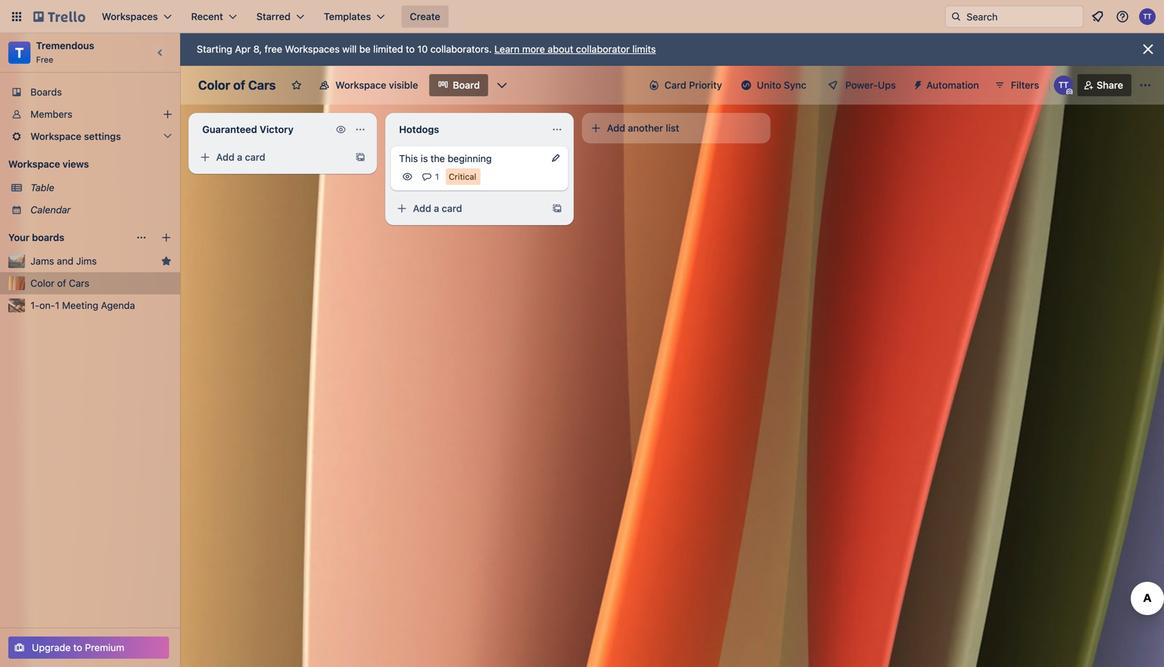 Task type: locate. For each thing, give the bounding box(es) containing it.
workspace visible button
[[311, 74, 427, 96]]

color
[[198, 78, 230, 93], [31, 278, 55, 289]]

terry turtle (terryturtle) image
[[1140, 8, 1157, 25], [1055, 76, 1074, 95]]

add down is on the top
[[413, 203, 432, 214]]

card
[[245, 152, 266, 163], [442, 203, 462, 214]]

0 horizontal spatial add a card button
[[194, 146, 347, 169]]

2 vertical spatial add
[[413, 203, 432, 214]]

1 vertical spatial color of cars
[[31, 278, 89, 289]]

cars left star or unstar board image
[[248, 78, 276, 93]]

add another list button
[[582, 113, 771, 144]]

add a card button down the guaranteed victory text field
[[194, 146, 347, 169]]

guaranteed
[[202, 124, 257, 135]]

jams and jims
[[31, 256, 97, 267]]

0 vertical spatial cars
[[248, 78, 276, 93]]

another
[[628, 122, 664, 134]]

ups
[[878, 79, 897, 91]]

0 horizontal spatial workspaces
[[102, 11, 158, 22]]

1 right "1-"
[[55, 300, 59, 311]]

share
[[1098, 79, 1124, 91]]

starred icon image
[[161, 256, 172, 267]]

your boards menu image
[[136, 232, 147, 243]]

workspaces left will
[[285, 43, 340, 55]]

victory
[[260, 124, 294, 135]]

color down 'jams'
[[31, 278, 55, 289]]

guaranteed victory
[[202, 124, 294, 135]]

add left another
[[607, 122, 626, 134]]

cars up meeting
[[69, 278, 89, 289]]

create button
[[402, 6, 449, 28]]

1 horizontal spatial terry turtle (terryturtle) image
[[1140, 8, 1157, 25]]

templates
[[324, 11, 371, 22]]

Search field
[[962, 6, 1084, 27]]

1 vertical spatial 1
[[55, 300, 59, 311]]

0 notifications image
[[1090, 8, 1107, 25]]

jams
[[31, 256, 54, 267]]

add inside button
[[607, 122, 626, 134]]

1 vertical spatial color
[[31, 278, 55, 289]]

add a card button for create from template… icon
[[391, 198, 544, 220]]

will
[[343, 43, 357, 55]]

0 horizontal spatial of
[[57, 278, 66, 289]]

table link
[[31, 181, 172, 195]]

hotdogs
[[399, 124, 440, 135]]

to
[[406, 43, 415, 55], [73, 642, 82, 654]]

add a card down critical at top
[[413, 203, 462, 214]]

automation
[[927, 79, 980, 91]]

1 horizontal spatial card
[[442, 203, 462, 214]]

workspace down be
[[336, 79, 387, 91]]

0 horizontal spatial a
[[237, 152, 243, 163]]

1 horizontal spatial add a card
[[413, 203, 462, 214]]

color of cars
[[198, 78, 276, 93], [31, 278, 89, 289]]

0 vertical spatial card
[[245, 152, 266, 163]]

board link
[[430, 74, 489, 96]]

1 vertical spatial add
[[216, 152, 235, 163]]

members link
[[0, 103, 180, 126]]

1 horizontal spatial add a card button
[[391, 198, 544, 220]]

1 horizontal spatial cars
[[248, 78, 276, 93]]

0 vertical spatial a
[[237, 152, 243, 163]]

add for create from template… image
[[216, 152, 235, 163]]

views
[[63, 158, 89, 170]]

terry turtle (terryturtle) image right open information menu image
[[1140, 8, 1157, 25]]

1 vertical spatial of
[[57, 278, 66, 289]]

power-ups button
[[818, 74, 905, 96]]

card priority button
[[641, 74, 731, 96]]

priority
[[689, 79, 723, 91]]

1 horizontal spatial of
[[233, 78, 246, 93]]

0 vertical spatial color
[[198, 78, 230, 93]]

1 horizontal spatial color of cars
[[198, 78, 276, 93]]

0 vertical spatial color of cars
[[198, 78, 276, 93]]

1 horizontal spatial color
[[198, 78, 230, 93]]

1 vertical spatial terry turtle (terryturtle) image
[[1055, 76, 1074, 95]]

workspace down members
[[31, 131, 81, 142]]

add down 'guaranteed'
[[216, 152, 235, 163]]

add
[[607, 122, 626, 134], [216, 152, 235, 163], [413, 203, 432, 214]]

1 vertical spatial workspaces
[[285, 43, 340, 55]]

free
[[265, 43, 282, 55]]

workspace settings button
[[0, 126, 180, 148]]

1 vertical spatial cars
[[69, 278, 89, 289]]

0 horizontal spatial color
[[31, 278, 55, 289]]

0 vertical spatial workspaces
[[102, 11, 158, 22]]

starred button
[[248, 6, 313, 28]]

card for create from template… icon
[[442, 203, 462, 214]]

0 vertical spatial to
[[406, 43, 415, 55]]

1-on-1 meeting agenda
[[31, 300, 135, 311]]

collaborators.
[[431, 43, 492, 55]]

sync
[[784, 79, 807, 91]]

workspaces inside popup button
[[102, 11, 158, 22]]

table
[[31, 182, 54, 193]]

card down critical at top
[[442, 203, 462, 214]]

cars inside board name text box
[[248, 78, 276, 93]]

workspace
[[336, 79, 387, 91], [31, 131, 81, 142], [8, 158, 60, 170]]

1 horizontal spatial to
[[406, 43, 415, 55]]

add a card button for create from template… image
[[194, 146, 347, 169]]

card down the guaranteed victory
[[245, 152, 266, 163]]

board
[[453, 79, 480, 91]]

1 horizontal spatial a
[[434, 203, 440, 214]]

1 down the
[[435, 172, 439, 182]]

back to home image
[[33, 6, 85, 28]]

card priority icon image
[[650, 80, 659, 90]]

terry turtle (terryturtle) image right filters
[[1055, 76, 1074, 95]]

add a card for create from template… image
[[216, 152, 266, 163]]

add a card button down critical at top
[[391, 198, 544, 220]]

workspace settings
[[31, 131, 121, 142]]

8,
[[254, 43, 262, 55]]

color down starting
[[198, 78, 230, 93]]

limits
[[633, 43, 656, 55]]

workspaces up 'workspace navigation collapse icon'
[[102, 11, 158, 22]]

of
[[233, 78, 246, 93], [57, 278, 66, 289]]

tremendous free
[[36, 40, 94, 64]]

0 horizontal spatial add a card
[[216, 152, 266, 163]]

workspace up table
[[8, 158, 60, 170]]

0 vertical spatial add a card
[[216, 152, 266, 163]]

this is the beginning
[[399, 153, 492, 164]]

1 horizontal spatial workspaces
[[285, 43, 340, 55]]

sm image
[[908, 74, 927, 94]]

of down apr on the left of page
[[233, 78, 246, 93]]

a down the guaranteed victory
[[237, 152, 243, 163]]

0 horizontal spatial card
[[245, 152, 266, 163]]

a for create from template… icon
[[434, 203, 440, 214]]

1 vertical spatial a
[[434, 203, 440, 214]]

a
[[237, 152, 243, 163], [434, 203, 440, 214]]

workspace inside button
[[336, 79, 387, 91]]

templates button
[[316, 6, 393, 28]]

1 vertical spatial workspace
[[31, 131, 81, 142]]

workspace inside popup button
[[31, 131, 81, 142]]

workspaces
[[102, 11, 158, 22], [285, 43, 340, 55]]

filters button
[[991, 74, 1044, 96]]

color of cars down apr on the left of page
[[198, 78, 276, 93]]

jams and jims link
[[31, 254, 155, 268]]

members
[[31, 109, 72, 120]]

to left 10
[[406, 43, 415, 55]]

1 vertical spatial card
[[442, 203, 462, 214]]

t
[[15, 44, 24, 61]]

about
[[548, 43, 574, 55]]

1 vertical spatial add a card
[[413, 203, 462, 214]]

on-
[[39, 300, 55, 311]]

tremendous
[[36, 40, 94, 51]]

0 vertical spatial terry turtle (terryturtle) image
[[1140, 8, 1157, 25]]

1 horizontal spatial add
[[413, 203, 432, 214]]

0 horizontal spatial cars
[[69, 278, 89, 289]]

0 vertical spatial add a card button
[[194, 146, 347, 169]]

upgrade to premium
[[32, 642, 124, 654]]

cars
[[248, 78, 276, 93], [69, 278, 89, 289]]

add a card down the guaranteed victory
[[216, 152, 266, 163]]

0 vertical spatial workspace
[[336, 79, 387, 91]]

0 horizontal spatial terry turtle (terryturtle) image
[[1055, 76, 1074, 95]]

2 horizontal spatial add
[[607, 122, 626, 134]]

0 horizontal spatial to
[[73, 642, 82, 654]]

0 horizontal spatial add
[[216, 152, 235, 163]]

learn
[[495, 43, 520, 55]]

0 vertical spatial of
[[233, 78, 246, 93]]

1 horizontal spatial 1
[[435, 172, 439, 182]]

1
[[435, 172, 439, 182], [55, 300, 59, 311]]

add for create from template… icon
[[413, 203, 432, 214]]

0 vertical spatial add
[[607, 122, 626, 134]]

1 vertical spatial add a card button
[[391, 198, 544, 220]]

t link
[[8, 42, 31, 64]]

2 vertical spatial workspace
[[8, 158, 60, 170]]

of down jams and jims
[[57, 278, 66, 289]]

boards
[[31, 86, 62, 98]]

add a card button
[[194, 146, 347, 169], [391, 198, 544, 220]]

your boards with 3 items element
[[8, 230, 129, 246]]

color of cars down jams and jims
[[31, 278, 89, 289]]

and
[[57, 256, 74, 267]]

customize views image
[[495, 78, 509, 92]]

to right upgrade
[[73, 642, 82, 654]]

a down the
[[434, 203, 440, 214]]

color of cars inside board name text box
[[198, 78, 276, 93]]

10
[[418, 43, 428, 55]]

automation button
[[908, 74, 988, 96]]

settings
[[84, 131, 121, 142]]



Task type: vqa. For each thing, say whether or not it's contained in the screenshot.
the "Add" to the middle
yes



Task type: describe. For each thing, give the bounding box(es) containing it.
0 horizontal spatial color of cars
[[31, 278, 89, 289]]

Board name text field
[[191, 74, 283, 96]]

free
[[36, 55, 53, 64]]

open information menu image
[[1116, 10, 1130, 24]]

1-on-1 meeting agenda link
[[31, 299, 172, 313]]

search image
[[951, 11, 962, 22]]

star or unstar board image
[[291, 80, 302, 91]]

power-ups
[[846, 79, 897, 91]]

apr
[[235, 43, 251, 55]]

tremendous link
[[36, 40, 94, 51]]

upgrade
[[32, 642, 71, 654]]

unito sync icon image
[[742, 80, 752, 90]]

0 vertical spatial 1
[[435, 172, 439, 182]]

a for create from template… image
[[237, 152, 243, 163]]

this member is an admin of this board. image
[[1067, 89, 1073, 95]]

create
[[410, 11, 441, 22]]

power-
[[846, 79, 878, 91]]

your
[[8, 232, 30, 243]]

add another list
[[607, 122, 680, 134]]

add board image
[[161, 232, 172, 243]]

0 horizontal spatial 1
[[55, 300, 59, 311]]

edit card image
[[551, 153, 562, 164]]

critical
[[449, 172, 477, 182]]

recent button
[[183, 6, 245, 28]]

starred
[[257, 11, 291, 22]]

learn more about collaborator limits link
[[495, 43, 656, 55]]

workspace for workspace visible
[[336, 79, 387, 91]]

limited
[[374, 43, 403, 55]]

color inside board name text box
[[198, 78, 230, 93]]

unito sync button
[[734, 74, 815, 96]]

1-
[[31, 300, 39, 311]]

workspace views
[[8, 158, 89, 170]]

Hotdogs text field
[[391, 119, 546, 141]]

your boards
[[8, 232, 64, 243]]

create from template… image
[[355, 152, 366, 163]]

agenda
[[101, 300, 135, 311]]

more
[[523, 43, 545, 55]]

workspace navigation collapse icon image
[[151, 43, 171, 62]]

primary element
[[0, 0, 1165, 33]]

card
[[665, 79, 687, 91]]

starting apr 8, free workspaces will be limited to 10 collaborators. learn more about collaborator limits
[[197, 43, 656, 55]]

meeting
[[62, 300, 98, 311]]

premium
[[85, 642, 124, 654]]

card for create from template… image
[[245, 152, 266, 163]]

workspace for workspace views
[[8, 158, 60, 170]]

workspaces button
[[94, 6, 180, 28]]

beginning
[[448, 153, 492, 164]]

starting
[[197, 43, 232, 55]]

calendar
[[31, 204, 71, 216]]

this is the beginning link
[[399, 152, 560, 166]]

1 vertical spatial to
[[73, 642, 82, 654]]

Guaranteed Victory text field
[[194, 119, 333, 141]]

filters
[[1012, 79, 1040, 91]]

of inside board name text box
[[233, 78, 246, 93]]

unito sync
[[757, 79, 807, 91]]

card priority
[[665, 79, 723, 91]]

unito
[[757, 79, 782, 91]]

create from template… image
[[552, 203, 563, 214]]

list
[[666, 122, 680, 134]]

is
[[421, 153, 428, 164]]

add a card for create from template… icon
[[413, 203, 462, 214]]

color of cars link
[[31, 277, 172, 291]]

be
[[360, 43, 371, 55]]

upgrade to premium link
[[8, 637, 169, 659]]

boards link
[[0, 81, 180, 103]]

visible
[[389, 79, 418, 91]]

jims
[[76, 256, 97, 267]]

recent
[[191, 11, 223, 22]]

calendar link
[[31, 203, 172, 217]]

collaborator
[[576, 43, 630, 55]]

boards
[[32, 232, 64, 243]]

the
[[431, 153, 445, 164]]

show menu image
[[1139, 78, 1153, 92]]

workspace for workspace settings
[[31, 131, 81, 142]]

workspace visible
[[336, 79, 418, 91]]

share button
[[1078, 74, 1132, 96]]

this
[[399, 153, 418, 164]]



